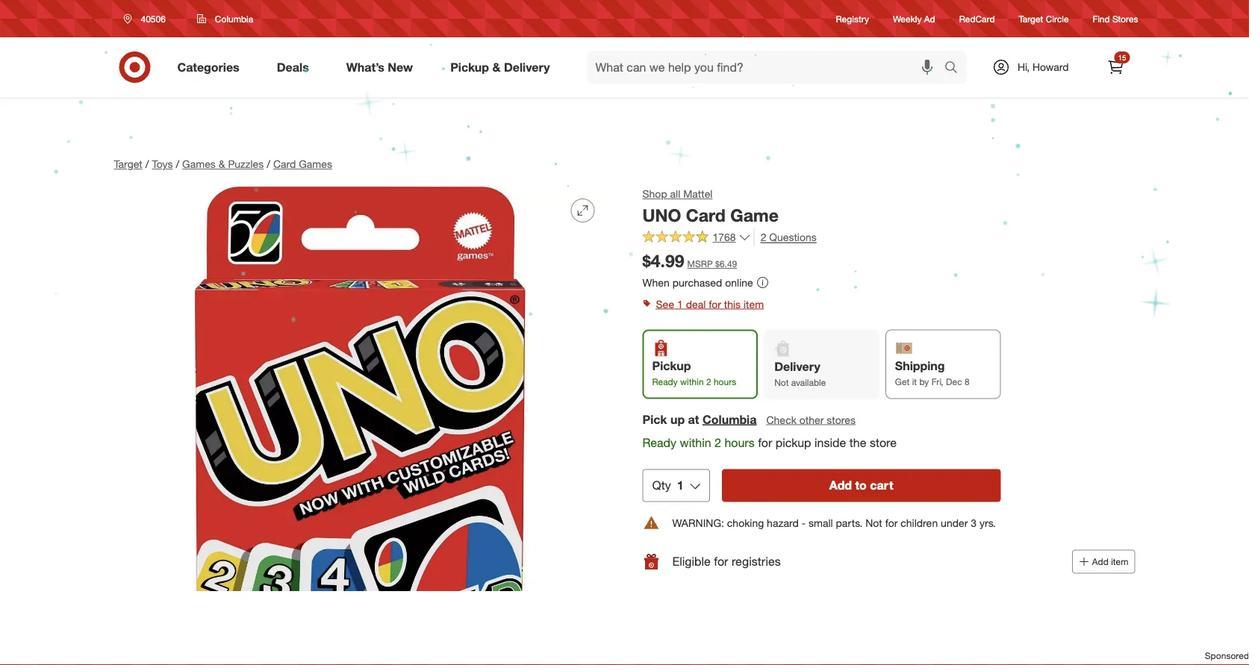 Task type: locate. For each thing, give the bounding box(es) containing it.
columbia up categories link
[[215, 13, 253, 24]]

card
[[273, 158, 296, 171], [686, 205, 726, 226]]

0 horizontal spatial &
[[219, 158, 225, 171]]

shipping
[[896, 359, 945, 373]]

target left toys link
[[114, 158, 143, 171]]

hi, howard
[[1018, 61, 1069, 74]]

2 down game
[[761, 231, 767, 244]]

online
[[725, 276, 753, 289]]

check
[[767, 413, 797, 426]]

/ right puzzles
[[267, 158, 270, 171]]

2 horizontal spatial 2
[[761, 231, 767, 244]]

1 for see
[[677, 298, 683, 311]]

0 horizontal spatial target
[[114, 158, 143, 171]]

hours up columbia button
[[714, 376, 737, 387]]

1 horizontal spatial card
[[686, 205, 726, 226]]

card down mattel
[[686, 205, 726, 226]]

1 / from the left
[[145, 158, 149, 171]]

2
[[761, 231, 767, 244], [707, 376, 712, 387], [715, 435, 722, 450]]

0 vertical spatial not
[[775, 377, 789, 388]]

0 vertical spatial item
[[744, 298, 764, 311]]

get
[[896, 376, 910, 387]]

1 vertical spatial not
[[866, 516, 883, 529]]

for left this
[[709, 298, 721, 311]]

1 horizontal spatial pickup
[[652, 359, 691, 373]]

2 up pick up at columbia
[[707, 376, 712, 387]]

item
[[744, 298, 764, 311], [1112, 556, 1129, 568]]

0 horizontal spatial delivery
[[504, 60, 550, 74]]

0 vertical spatial pickup
[[451, 60, 489, 74]]

cart
[[870, 478, 894, 493]]

0 vertical spatial within
[[681, 376, 704, 387]]

1 horizontal spatial 2
[[715, 435, 722, 450]]

pickup
[[776, 435, 812, 450]]

40506
[[141, 13, 166, 24]]

2 games from the left
[[299, 158, 332, 171]]

pick up at columbia
[[643, 412, 757, 427]]

delivery not available
[[775, 360, 826, 388]]

pickup & delivery
[[451, 60, 550, 74]]

$4.99 msrp $6.49
[[643, 251, 737, 272]]

1 horizontal spatial columbia
[[703, 412, 757, 427]]

check other stores button
[[766, 412, 857, 428]]

pickup up up
[[652, 359, 691, 373]]

games & puzzles link
[[182, 158, 264, 171]]

target left circle
[[1019, 13, 1044, 24]]

2 inside 'link'
[[761, 231, 767, 244]]

0 horizontal spatial columbia
[[215, 13, 253, 24]]

deals
[[277, 60, 309, 74]]

within inside 'pickup ready within 2 hours'
[[681, 376, 704, 387]]

0 vertical spatial hours
[[714, 376, 737, 387]]

1 vertical spatial hours
[[725, 435, 755, 450]]

0 vertical spatial target
[[1019, 13, 1044, 24]]

for
[[709, 298, 721, 311], [758, 435, 773, 450], [886, 516, 898, 529], [714, 555, 729, 569]]

/ right toys link
[[176, 158, 179, 171]]

0 horizontal spatial pickup
[[451, 60, 489, 74]]

uno card game, 1 of 9 image
[[114, 187, 607, 666]]

1 horizontal spatial &
[[493, 60, 501, 74]]

target circle link
[[1019, 12, 1069, 25]]

& inside pickup & delivery link
[[493, 60, 501, 74]]

1 horizontal spatial not
[[866, 516, 883, 529]]

/
[[145, 158, 149, 171], [176, 158, 179, 171], [267, 158, 270, 171]]

redcard link
[[960, 12, 995, 25]]

new
[[388, 60, 413, 74]]

pickup inside 'pickup ready within 2 hours'
[[652, 359, 691, 373]]

purchased
[[673, 276, 723, 289]]

0 vertical spatial 1
[[677, 298, 683, 311]]

what's new
[[346, 60, 413, 74]]

add for add item
[[1093, 556, 1109, 568]]

2 vertical spatial 2
[[715, 435, 722, 450]]

games right puzzles
[[299, 158, 332, 171]]

0 vertical spatial &
[[493, 60, 501, 74]]

0 vertical spatial columbia
[[215, 13, 253, 24]]

under
[[941, 516, 968, 529]]

other
[[800, 413, 824, 426]]

card right puzzles
[[273, 158, 296, 171]]

add
[[830, 478, 852, 493], [1093, 556, 1109, 568]]

0 vertical spatial add
[[830, 478, 852, 493]]

1 horizontal spatial games
[[299, 158, 332, 171]]

1 vertical spatial add
[[1093, 556, 1109, 568]]

15 link
[[1100, 51, 1133, 84]]

games right toys
[[182, 158, 216, 171]]

0 horizontal spatial not
[[775, 377, 789, 388]]

0 horizontal spatial 2
[[707, 376, 712, 387]]

find stores link
[[1093, 12, 1139, 25]]

within up at
[[681, 376, 704, 387]]

pickup
[[451, 60, 489, 74], [652, 359, 691, 373]]

target
[[1019, 13, 1044, 24], [114, 158, 143, 171]]

ready inside 'pickup ready within 2 hours'
[[652, 376, 678, 387]]

within
[[681, 376, 704, 387], [680, 435, 712, 450]]

within down at
[[680, 435, 712, 450]]

1 horizontal spatial /
[[176, 158, 179, 171]]

1 vertical spatial ready
[[643, 435, 677, 450]]

find stores
[[1093, 13, 1139, 24]]

0 horizontal spatial games
[[182, 158, 216, 171]]

0 vertical spatial card
[[273, 158, 296, 171]]

what's new link
[[334, 51, 432, 84]]

2 questions link
[[754, 229, 817, 246]]

0 horizontal spatial card
[[273, 158, 296, 171]]

1 horizontal spatial item
[[1112, 556, 1129, 568]]

add for add to cart
[[830, 478, 852, 493]]

2 horizontal spatial /
[[267, 158, 270, 171]]

/ left toys
[[145, 158, 149, 171]]

pickup & delivery link
[[438, 51, 569, 84]]

8
[[965, 376, 970, 387]]

ready
[[652, 376, 678, 387], [643, 435, 677, 450]]

target for target / toys / games & puzzles / card games
[[114, 158, 143, 171]]

registry link
[[836, 12, 869, 25]]

questions
[[770, 231, 817, 244]]

1 horizontal spatial delivery
[[775, 360, 821, 374]]

1 1 from the top
[[677, 298, 683, 311]]

1 right see
[[677, 298, 683, 311]]

40506 button
[[114, 5, 181, 32]]

qty 1
[[652, 478, 684, 493]]

0 horizontal spatial add
[[830, 478, 852, 493]]

pickup ready within 2 hours
[[652, 359, 737, 387]]

1 vertical spatial 1
[[677, 478, 684, 493]]

ready up pick
[[652, 376, 678, 387]]

yrs.
[[980, 516, 996, 529]]

categories link
[[165, 51, 258, 84]]

2 questions
[[761, 231, 817, 244]]

target inside target circle link
[[1019, 13, 1044, 24]]

ready down pick
[[643, 435, 677, 450]]

columbia right at
[[703, 412, 757, 427]]

eligible for registries
[[673, 555, 781, 569]]

store
[[870, 435, 897, 450]]

1 right "qty"
[[677, 478, 684, 493]]

columbia
[[215, 13, 253, 24], [703, 412, 757, 427]]

target for target circle
[[1019, 13, 1044, 24]]

not right parts. at the bottom right of page
[[866, 516, 883, 529]]

1 horizontal spatial add
[[1093, 556, 1109, 568]]

search
[[938, 61, 974, 76]]

add inside button
[[1093, 556, 1109, 568]]

0 vertical spatial 2
[[761, 231, 767, 244]]

weekly
[[893, 13, 922, 24]]

1 vertical spatial target
[[114, 158, 143, 171]]

&
[[493, 60, 501, 74], [219, 158, 225, 171]]

target / toys / games & puzzles / card games
[[114, 158, 332, 171]]

columbia button
[[187, 5, 263, 32]]

hours down columbia button
[[725, 435, 755, 450]]

games
[[182, 158, 216, 171], [299, 158, 332, 171]]

what's
[[346, 60, 385, 74]]

hours
[[714, 376, 737, 387], [725, 435, 755, 450]]

by
[[920, 376, 929, 387]]

ready within 2 hours for pickup inside the store
[[643, 435, 897, 450]]

2 1 from the top
[[677, 478, 684, 493]]

add inside button
[[830, 478, 852, 493]]

add item button
[[1073, 550, 1136, 574]]

msrp
[[688, 259, 713, 270]]

search button
[[938, 51, 974, 87]]

pickup for ready
[[652, 359, 691, 373]]

2 down columbia button
[[715, 435, 722, 450]]

1 horizontal spatial target
[[1019, 13, 1044, 24]]

1 vertical spatial &
[[219, 158, 225, 171]]

0 horizontal spatial /
[[145, 158, 149, 171]]

pickup right new
[[451, 60, 489, 74]]

1 vertical spatial 2
[[707, 376, 712, 387]]

1 games from the left
[[182, 158, 216, 171]]

1 vertical spatial item
[[1112, 556, 1129, 568]]

1 vertical spatial delivery
[[775, 360, 821, 374]]

15
[[1119, 53, 1127, 62]]

not
[[775, 377, 789, 388], [866, 516, 883, 529]]

weekly ad
[[893, 13, 936, 24]]

0 vertical spatial ready
[[652, 376, 678, 387]]

toys link
[[152, 158, 173, 171]]

when purchased online
[[643, 276, 753, 289]]

1 vertical spatial card
[[686, 205, 726, 226]]

1 vertical spatial pickup
[[652, 359, 691, 373]]

not left available
[[775, 377, 789, 388]]

columbia inside dropdown button
[[215, 13, 253, 24]]

for right 'eligible' at the right bottom of page
[[714, 555, 729, 569]]



Task type: vqa. For each thing, say whether or not it's contained in the screenshot.
Get
yes



Task type: describe. For each thing, give the bounding box(es) containing it.
the
[[850, 435, 867, 450]]

see 1 deal for this item
[[656, 298, 764, 311]]

pick
[[643, 412, 667, 427]]

at
[[688, 412, 700, 427]]

0 vertical spatial delivery
[[504, 60, 550, 74]]

add to cart button
[[722, 469, 1001, 502]]

when
[[643, 276, 670, 289]]

inside
[[815, 435, 847, 450]]

categories
[[177, 60, 240, 74]]

pickup for &
[[451, 60, 489, 74]]

deals link
[[264, 51, 328, 84]]

warning: choking hazard - small parts. not for children under 3 yrs.
[[673, 516, 996, 529]]

puzzles
[[228, 158, 264, 171]]

children
[[901, 516, 938, 529]]

all
[[670, 187, 681, 201]]

columbia button
[[703, 411, 757, 428]]

for inside see 1 deal for this item link
[[709, 298, 721, 311]]

warning:
[[673, 516, 725, 529]]

available
[[792, 377, 826, 388]]

it
[[913, 376, 917, 387]]

parts.
[[836, 516, 863, 529]]

3 / from the left
[[267, 158, 270, 171]]

3
[[971, 516, 977, 529]]

2 inside 'pickup ready within 2 hours'
[[707, 376, 712, 387]]

mattel
[[684, 187, 713, 201]]

hi,
[[1018, 61, 1030, 74]]

sponsored
[[1205, 651, 1250, 662]]

add to cart
[[830, 478, 894, 493]]

see 1 deal for this item link
[[643, 294, 1136, 315]]

to
[[856, 478, 867, 493]]

What can we help you find? suggestions appear below search field
[[587, 51, 949, 84]]

-
[[802, 516, 806, 529]]

for left the children
[[886, 516, 898, 529]]

delivery inside "delivery not available"
[[775, 360, 821, 374]]

card inside shop all mattel uno card game
[[686, 205, 726, 226]]

redcard
[[960, 13, 995, 24]]

stores
[[1113, 13, 1139, 24]]

ad
[[925, 13, 936, 24]]

hazard
[[767, 516, 799, 529]]

up
[[671, 412, 685, 427]]

1 for qty
[[677, 478, 684, 493]]

card games link
[[273, 158, 332, 171]]

game
[[731, 205, 779, 226]]

deal
[[686, 298, 706, 311]]

$4.99
[[643, 251, 685, 272]]

hours inside 'pickup ready within 2 hours'
[[714, 376, 737, 387]]

see
[[656, 298, 675, 311]]

0 horizontal spatial item
[[744, 298, 764, 311]]

circle
[[1046, 13, 1069, 24]]

uno
[[643, 205, 682, 226]]

registry
[[836, 13, 869, 24]]

shop all mattel uno card game
[[643, 187, 779, 226]]

for down check on the right of page
[[758, 435, 773, 450]]

choking
[[727, 516, 764, 529]]

check other stores
[[767, 413, 856, 426]]

fri,
[[932, 376, 944, 387]]

qty
[[652, 478, 671, 493]]

eligible
[[673, 555, 711, 569]]

weekly ad link
[[893, 12, 936, 25]]

1 vertical spatial columbia
[[703, 412, 757, 427]]

dec
[[946, 376, 963, 387]]

1 vertical spatial within
[[680, 435, 712, 450]]

target link
[[114, 158, 143, 171]]

item inside button
[[1112, 556, 1129, 568]]

target circle
[[1019, 13, 1069, 24]]

small
[[809, 516, 833, 529]]

not inside "delivery not available"
[[775, 377, 789, 388]]

howard
[[1033, 61, 1069, 74]]

shop
[[643, 187, 668, 201]]

shipping get it by fri, dec 8
[[896, 359, 970, 387]]

find
[[1093, 13, 1111, 24]]

2 / from the left
[[176, 158, 179, 171]]

registries
[[732, 555, 781, 569]]



